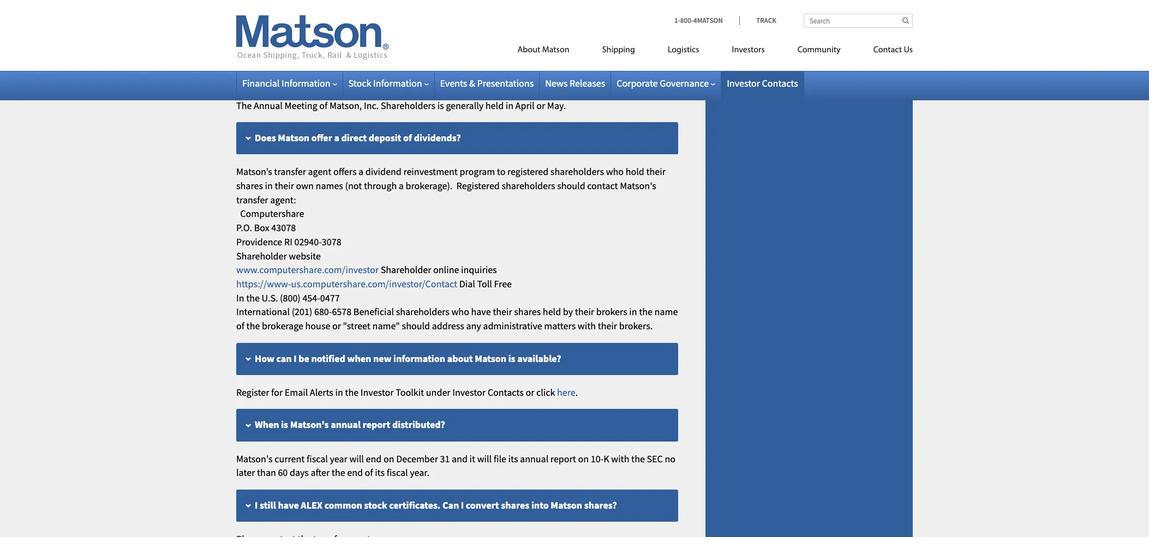 Task type: locate. For each thing, give the bounding box(es) containing it.
beneficial down us.computershare.com/investor/contact in the left bottom of the page
[[353, 306, 394, 318]]

is inside tab panel
[[437, 99, 444, 112]]

1 by from the top
[[563, 19, 573, 31]]

new
[[373, 352, 391, 365]]

a
[[334, 132, 339, 144], [359, 165, 364, 178], [399, 180, 404, 192]]

0 vertical spatial brokerage
[[262, 33, 303, 45]]

the
[[246, 5, 260, 17], [639, 19, 653, 31], [246, 33, 260, 45], [246, 292, 260, 304], [639, 306, 653, 318], [246, 320, 260, 332], [345, 386, 359, 399], [631, 453, 645, 465], [332, 467, 345, 479]]

on left december
[[384, 453, 394, 465]]

2 house from the top
[[305, 320, 330, 332]]

investors
[[732, 46, 765, 55]]

stock information
[[348, 77, 422, 89]]

0 vertical spatial in
[[236, 5, 244, 17]]

2 454- from the top
[[303, 292, 320, 304]]

0 vertical spatial report
[[363, 419, 390, 431]]

of right deposit
[[403, 132, 412, 144]]

matters up available?
[[544, 320, 576, 332]]

of down the https://www-
[[236, 320, 244, 332]]

1 vertical spatial administrative
[[483, 320, 542, 332]]

annual right file
[[520, 453, 549, 465]]

shares up about
[[514, 19, 541, 31]]

i left still
[[255, 499, 258, 512]]

0 vertical spatial any
[[466, 33, 481, 45]]

1 vertical spatial brokers.
[[619, 320, 653, 332]]

annual up year
[[331, 419, 361, 431]]

0 horizontal spatial meeting
[[285, 99, 317, 112]]

its right file
[[508, 453, 518, 465]]

1 vertical spatial 6578
[[332, 306, 352, 318]]

logistics link
[[651, 40, 716, 63]]

with
[[578, 33, 596, 45], [578, 320, 596, 332], [611, 453, 629, 465]]

1 vertical spatial u.s.
[[262, 292, 278, 304]]

or up the notified
[[332, 320, 341, 332]]

2 information from the left
[[373, 77, 422, 89]]

1 vertical spatial any
[[466, 320, 481, 332]]

1 vertical spatial its
[[375, 467, 385, 479]]

shareholder
[[236, 250, 287, 262], [381, 264, 431, 276]]

"street up when is matson's annual meeting of shareholders?
[[343, 33, 370, 45]]

u.s. inside "in the u.s. (800) 454-0477 international (201) 680-6578  beneficial shareholders who have their shares held by their brokers in the name of the brokerage house or "street name" should address any administrative matters with their brokers."
[[262, 5, 278, 17]]

who up the when is matson's annual meeting of shareholders? tab
[[451, 19, 469, 31]]

680- inside "in the u.s. (800) 454-0477 international (201) 680-6578  beneficial shareholders who have their shares held by their brokers in the name of the brokerage house or "street name" should address any administrative matters with their brokers."
[[314, 19, 332, 31]]

on
[[384, 453, 394, 465], [578, 453, 589, 465]]

in
[[236, 5, 244, 17], [236, 292, 244, 304]]

2 name" from the top
[[372, 320, 400, 332]]

administrative inside matson's transfer agent offers a dividend reinvestment program to registered shareholders who hold their shares in their own names (not through a brokerage).  registered shareholders should contact matson's transfer agent: computershare p.o. box 43078 providence ri 02940-3078 shareholder website www.computershare.com/investor shareholder online inquiries https://www-us.computershare.com/investor/contact dial toll free in the u.s. (800) 454-0477 international (201) 680-6578  beneficial shareholders who have their shares held by their brokers in the name of the brokerage house or "street name" should address any administrative matters with their brokers.
[[483, 320, 542, 332]]

transfer up the 'own'
[[274, 165, 306, 178]]

2 (201) from the top
[[292, 306, 312, 318]]

have
[[471, 19, 491, 31], [471, 306, 491, 318], [278, 499, 299, 512]]

None search field
[[804, 14, 913, 28]]

0 vertical spatial address
[[432, 33, 464, 45]]

matson
[[542, 46, 569, 55], [278, 132, 309, 144], [475, 352, 506, 365], [551, 499, 582, 512]]

shareholders down registered
[[502, 180, 555, 192]]

1 vertical spatial in
[[236, 292, 244, 304]]

i left be
[[294, 352, 297, 365]]

annual inside tab
[[331, 419, 361, 431]]

1 vertical spatial house
[[305, 320, 330, 332]]

1 name from the top
[[655, 19, 678, 31]]

1 vertical spatial 680-
[[314, 306, 332, 318]]

1 horizontal spatial will
[[477, 453, 492, 465]]

0 vertical spatial name
[[655, 19, 678, 31]]

0477
[[320, 5, 340, 17], [320, 292, 340, 304]]

brokerage up can
[[262, 320, 303, 332]]

1 brokerage from the top
[[262, 33, 303, 45]]

name" up when is matson's annual meeting of shareholders?
[[372, 33, 400, 45]]

0 vertical spatial transfer
[[274, 165, 306, 178]]

shareholders up shareholders?
[[396, 19, 450, 31]]

0 vertical spatial house
[[305, 33, 330, 45]]

0 horizontal spatial report
[[363, 419, 390, 431]]

6578
[[332, 19, 352, 31], [332, 306, 352, 318]]

matson's down hold
[[620, 180, 656, 192]]

454-
[[303, 5, 320, 17], [303, 292, 320, 304]]

does matson offer a direct deposit of dividends?
[[255, 132, 461, 144]]

fiscal up after
[[307, 453, 328, 465]]

0 vertical spatial 454-
[[303, 5, 320, 17]]

report left the 10-
[[550, 453, 576, 465]]

1 name" from the top
[[372, 33, 400, 45]]

international inside matson's transfer agent offers a dividend reinvestment program to registered shareholders who hold their shares in their own names (not through a brokerage).  registered shareholders should contact matson's transfer agent: computershare p.o. box 43078 providence ri 02940-3078 shareholder website www.computershare.com/investor shareholder online inquiries https://www-us.computershare.com/investor/contact dial toll free in the u.s. (800) 454-0477 international (201) 680-6578  beneficial shareholders who have their shares held by their brokers in the name of the brokerage house or "street name" should address any administrative matters with their brokers.
[[236, 306, 290, 318]]

0 vertical spatial end
[[366, 453, 382, 465]]

should up shareholders?
[[402, 33, 430, 45]]

3078
[[322, 236, 341, 248]]

0 horizontal spatial annual
[[331, 419, 361, 431]]

will
[[349, 453, 364, 465], [477, 453, 492, 465]]

april
[[515, 99, 535, 112]]

will right it
[[477, 453, 492, 465]]

matson's up later
[[236, 453, 273, 465]]

information right financial
[[282, 77, 330, 89]]

6578 inside "in the u.s. (800) 454-0477 international (201) 680-6578  beneficial shareholders who have their shares held by their brokers in the name of the brokerage house or "street name" should address any administrative matters with their brokers."
[[332, 19, 352, 31]]

shares
[[514, 19, 541, 31], [236, 180, 263, 192], [514, 306, 541, 318], [501, 499, 529, 512]]

box
[[254, 222, 269, 234]]

(800)
[[280, 5, 301, 17], [280, 292, 301, 304]]

0 vertical spatial (201)
[[292, 19, 312, 31]]

report left distributed?
[[363, 419, 390, 431]]

shares inside "in the u.s. (800) 454-0477 international (201) 680-6578  beneficial shareholders who have their shares held by their brokers in the name of the brokerage house or "street name" should address any administrative matters with their brokers."
[[514, 19, 541, 31]]

6578 down https://www-us.computershare.com/investor/contact link on the left of page
[[332, 306, 352, 318]]

any up about
[[466, 320, 481, 332]]

0 horizontal spatial annual
[[254, 99, 283, 112]]

presentations
[[477, 77, 534, 89]]

0 vertical spatial 0477
[[320, 5, 340, 17]]

year
[[330, 453, 347, 465]]

0 vertical spatial annual
[[331, 419, 361, 431]]

1 horizontal spatial i
[[294, 352, 297, 365]]

2 matters from the top
[[544, 320, 576, 332]]

0 horizontal spatial will
[[349, 453, 364, 465]]

1 u.s. from the top
[[262, 5, 278, 17]]

brokers. inside "in the u.s. (800) 454-0477 international (201) 680-6578  beneficial shareholders who have their shares held by their brokers in the name of the brokerage house or "street name" should address any administrative matters with their brokers."
[[619, 33, 653, 45]]

p.o.
[[236, 222, 252, 234]]

1 in from the top
[[236, 5, 244, 17]]

1 beneficial from the top
[[353, 19, 394, 31]]

have right still
[[278, 499, 299, 512]]

1 horizontal spatial fiscal
[[387, 467, 408, 479]]

1 horizontal spatial report
[[550, 453, 576, 465]]

contacts left click
[[488, 386, 524, 399]]

1 will from the left
[[349, 453, 364, 465]]

1 vertical spatial international
[[236, 306, 290, 318]]

1 vertical spatial transfer
[[236, 194, 268, 206]]

will right year
[[349, 453, 364, 465]]

file
[[494, 453, 506, 465]]

be
[[299, 352, 309, 365]]

when is matson's annual report distributed?
[[255, 419, 445, 431]]

news
[[545, 77, 568, 89]]

brokers inside matson's transfer agent offers a dividend reinvestment program to registered shareholders who hold their shares in their own names (not through a brokerage).  registered shareholders should contact matson's transfer agent: computershare p.o. box 43078 providence ri 02940-3078 shareholder website www.computershare.com/investor shareholder online inquiries https://www-us.computershare.com/investor/contact dial toll free in the u.s. (800) 454-0477 international (201) 680-6578  beneficial shareholders who have their shares held by their brokers in the name of the brokerage house or "street name" should address any administrative matters with their brokers.
[[596, 306, 627, 318]]

on left the 10-
[[578, 453, 589, 465]]

in the u.s. (800) 454-0477 international (201) 680-6578  beneficial shareholders who have their shares held by their brokers in the name of the brokerage house or "street name" should address any administrative matters with their brokers.
[[236, 5, 678, 45]]

0 vertical spatial international
[[236, 19, 290, 31]]

matters up about matson
[[544, 33, 576, 45]]

i right can
[[461, 499, 464, 512]]

1 horizontal spatial its
[[508, 453, 518, 465]]

2 brokerage from the top
[[262, 320, 303, 332]]

meeting inside tab panel
[[285, 99, 317, 112]]

house up financial information link on the top of the page
[[305, 33, 330, 45]]

0 vertical spatial matters
[[544, 33, 576, 45]]

matson,
[[330, 99, 362, 112]]

brokerage inside "in the u.s. (800) 454-0477 international (201) 680-6578  beneficial shareholders who have their shares held by their brokers in the name of the brokerage house or "street name" should address any administrative matters with their brokers."
[[262, 33, 303, 45]]

2 in from the top
[[236, 292, 244, 304]]

end right year
[[366, 453, 382, 465]]

1-800-4matson
[[674, 16, 723, 25]]

1 horizontal spatial annual
[[331, 65, 361, 78]]

fiscal left year. on the bottom left of the page
[[387, 467, 408, 479]]

1 680- from the top
[[314, 19, 332, 31]]

when for when is matson's annual report distributed?
[[255, 419, 279, 431]]

toolkit
[[396, 386, 424, 399]]

0 vertical spatial brokers
[[596, 19, 627, 31]]

1 vertical spatial annual
[[254, 99, 283, 112]]

1 vertical spatial 454-
[[303, 292, 320, 304]]

0477 inside matson's transfer agent offers a dividend reinvestment program to registered shareholders who hold their shares in their own names (not through a brokerage).  registered shareholders should contact matson's transfer agent: computershare p.o. box 43078 providence ri 02940-3078 shareholder website www.computershare.com/investor shareholder online inquiries https://www-us.computershare.com/investor/contact dial toll free in the u.s. (800) 454-0477 international (201) 680-6578  beneficial shareholders who have their shares held by their brokers in the name of the brokerage house or "street name" should address any administrative matters with their brokers.
[[320, 292, 340, 304]]

into
[[531, 499, 549, 512]]

when is matson's annual meeting of shareholders? tab panel
[[236, 99, 678, 113]]

1 vertical spatial name
[[655, 306, 678, 318]]

1-800-4matson link
[[674, 16, 739, 25]]

name inside "in the u.s. (800) 454-0477 international (201) 680-6578  beneficial shareholders who have their shares held by their brokers in the name of the brokerage house or "street name" should address any administrative matters with their brokers."
[[655, 19, 678, 31]]

1 brokers from the top
[[596, 19, 627, 31]]

0 horizontal spatial a
[[334, 132, 339, 144]]

and
[[452, 453, 468, 465]]

administrative
[[483, 33, 542, 45], [483, 320, 542, 332]]

address up shareholders?
[[432, 33, 464, 45]]

1 horizontal spatial information
[[373, 77, 422, 89]]

logistics
[[668, 46, 699, 55]]

0 horizontal spatial investor
[[361, 386, 394, 399]]

who down dial
[[451, 306, 469, 318]]

who inside "in the u.s. (800) 454-0477 international (201) 680-6578  beneficial shareholders who have their shares held by their brokers in the name of the brokerage house or "street name" should address any administrative matters with their brokers."
[[451, 19, 469, 31]]

than
[[257, 467, 276, 479]]

shareholder up us.computershare.com/investor/contact in the left bottom of the page
[[381, 264, 431, 276]]

report inside matson's current fiscal year will end on december 31 and it will file its annual report on 10-k with the sec no later than 60 days after the end of its fiscal year.
[[550, 453, 576, 465]]

annual down financial
[[254, 99, 283, 112]]

u.s.
[[262, 5, 278, 17], [262, 292, 278, 304]]

administrative up available?
[[483, 320, 542, 332]]

its up stock
[[375, 467, 385, 479]]

have inside tab
[[278, 499, 299, 512]]

held
[[543, 19, 561, 31], [486, 99, 504, 112], [543, 306, 561, 318]]

0 vertical spatial annual
[[331, 65, 361, 78]]

i still have alex common stock certificates.  can i convert shares into matson shares? tab panel
[[236, 533, 678, 537]]

house
[[305, 33, 330, 45], [305, 320, 330, 332]]

1 vertical spatial meeting
[[285, 99, 317, 112]]

1 vertical spatial "street
[[343, 320, 370, 332]]

2 horizontal spatial a
[[399, 180, 404, 192]]

shipping
[[602, 46, 635, 55]]

(201) inside "in the u.s. (800) 454-0477 international (201) 680-6578  beneficial shareholders who have their shares held by their brokers in the name of the brokerage house or "street name" should address any administrative matters with their brokers."
[[292, 19, 312, 31]]

held inside "in the u.s. (800) 454-0477 international (201) 680-6578  beneficial shareholders who have their shares held by their brokers in the name of the brokerage house or "street name" should address any administrative matters with their brokers."
[[543, 19, 561, 31]]

investor left the toolkit
[[361, 386, 394, 399]]

0 vertical spatial name"
[[372, 33, 400, 45]]

02940-
[[294, 236, 322, 248]]

inquiries
[[461, 264, 497, 276]]

2 by from the top
[[563, 306, 573, 318]]

"street inside matson's transfer agent offers a dividend reinvestment program to registered shareholders who hold their shares in their own names (not through a brokerage).  registered shareholders should contact matson's transfer agent: computershare p.o. box 43078 providence ri 02940-3078 shareholder website www.computershare.com/investor shareholder online inquiries https://www-us.computershare.com/investor/contact dial toll free in the u.s. (800) 454-0477 international (201) 680-6578  beneficial shareholders who have their shares held by their brokers in the name of the brokerage house or "street name" should address any administrative matters with their brokers.
[[343, 320, 370, 332]]

2 brokers from the top
[[596, 306, 627, 318]]

should up information
[[402, 320, 430, 332]]

2 u.s. from the top
[[262, 292, 278, 304]]

events
[[440, 77, 467, 89]]

or
[[332, 33, 341, 45], [537, 99, 545, 112], [332, 320, 341, 332], [526, 386, 534, 399]]

administrative up about
[[483, 33, 542, 45]]

2 any from the top
[[466, 320, 481, 332]]

information up the annual meeting of matson, inc. shareholders is generally held in april or may.
[[373, 77, 422, 89]]

1 horizontal spatial shareholder
[[381, 264, 431, 276]]

2 680- from the top
[[314, 306, 332, 318]]

2 horizontal spatial i
[[461, 499, 464, 512]]

still
[[260, 499, 276, 512]]

(201) inside matson's transfer agent offers a dividend reinvestment program to registered shareholders who hold their shares in their own names (not through a brokerage).  registered shareholders should contact matson's transfer agent: computershare p.o. box 43078 providence ri 02940-3078 shareholder website www.computershare.com/investor shareholder online inquiries https://www-us.computershare.com/investor/contact dial toll free in the u.s. (800) 454-0477 international (201) 680-6578  beneficial shareholders who have their shares held by their brokers in the name of the brokerage house or "street name" should address any administrative matters with their brokers.
[[292, 306, 312, 318]]

when for when is matson's annual meeting of shareholders?
[[255, 65, 279, 78]]

1 brokers. from the top
[[619, 33, 653, 45]]

0 vertical spatial shareholder
[[236, 250, 287, 262]]

1 vertical spatial with
[[578, 320, 596, 332]]

2 beneficial from the top
[[353, 306, 394, 318]]

should left contact
[[557, 180, 585, 192]]

or left may.
[[537, 99, 545, 112]]

0 horizontal spatial its
[[375, 467, 385, 479]]

0 horizontal spatial fiscal
[[307, 453, 328, 465]]

track link
[[739, 16, 776, 25]]

1 administrative from the top
[[483, 33, 542, 45]]

2 6578 from the top
[[332, 306, 352, 318]]

1 house from the top
[[305, 33, 330, 45]]

how
[[255, 352, 274, 365]]

of up financial
[[236, 33, 244, 45]]

1 vertical spatial annual
[[520, 453, 549, 465]]

6578 up when is matson's annual meeting of shareholders?
[[332, 19, 352, 31]]

matson inside i still have alex common stock certificates.  can i convert shares into matson shares? tab
[[551, 499, 582, 512]]

2 0477 from the top
[[320, 292, 340, 304]]

2 name from the top
[[655, 306, 678, 318]]

0 vertical spatial meeting
[[363, 65, 398, 78]]

0 horizontal spatial contacts
[[488, 386, 524, 399]]

1 vertical spatial 0477
[[320, 292, 340, 304]]

held up available?
[[543, 306, 561, 318]]

0 vertical spatial have
[[471, 19, 491, 31]]

search image
[[902, 17, 909, 24]]

680-
[[314, 19, 332, 31], [314, 306, 332, 318]]

registered
[[457, 180, 500, 192]]

0 vertical spatial (800)
[[280, 5, 301, 17]]

1 vertical spatial have
[[471, 306, 491, 318]]

any inside "in the u.s. (800) 454-0477 international (201) 680-6578  beneficial shareholders who have their shares held by their brokers in the name of the brokerage house or "street name" should address any administrative matters with their brokers."
[[466, 33, 481, 45]]

investor right "under"
[[452, 386, 486, 399]]

1 (800) from the top
[[280, 5, 301, 17]]

house up the notified
[[305, 320, 330, 332]]

1 0477 from the top
[[320, 5, 340, 17]]

1 6578 from the top
[[332, 19, 352, 31]]

0 vertical spatial should
[[402, 33, 430, 45]]

meeting inside tab
[[363, 65, 398, 78]]

0 vertical spatial brokers.
[[619, 33, 653, 45]]

is left generally
[[437, 99, 444, 112]]

2 vertical spatial held
[[543, 306, 561, 318]]

2 international from the top
[[236, 306, 290, 318]]

1 horizontal spatial on
[[578, 453, 589, 465]]

2 address from the top
[[432, 320, 464, 332]]

meeting up 'inc.'
[[363, 65, 398, 78]]

contacts down investors link
[[762, 77, 798, 89]]

register for email alerts in the investor toolkit under investor contacts or click here .
[[236, 386, 578, 399]]

2 vertical spatial with
[[611, 453, 629, 465]]

beneficial inside matson's transfer agent offers a dividend reinvestment program to registered shareholders who hold their shares in their own names (not through a brokerage).  registered shareholders should contact matson's transfer agent: computershare p.o. box 43078 providence ri 02940-3078 shareholder website www.computershare.com/investor shareholder online inquiries https://www-us.computershare.com/investor/contact dial toll free in the u.s. (800) 454-0477 international (201) 680-6578  beneficial shareholders who have their shares held by their brokers in the name of the brokerage house or "street name" should address any administrative matters with their brokers.
[[353, 306, 394, 318]]

any inside matson's transfer agent offers a dividend reinvestment program to registered shareholders who hold their shares in their own names (not through a brokerage).  registered shareholders should contact matson's transfer agent: computershare p.o. box 43078 providence ri 02940-3078 shareholder website www.computershare.com/investor shareholder online inquiries https://www-us.computershare.com/investor/contact dial toll free in the u.s. (800) 454-0477 international (201) 680-6578  beneficial shareholders who have their shares held by their brokers in the name of the brokerage house or "street name" should address any administrative matters with their brokers.
[[466, 320, 481, 332]]

0 vertical spatial fiscal
[[307, 453, 328, 465]]

1 454- from the top
[[303, 5, 320, 17]]

who up contact
[[606, 165, 624, 178]]

1 vertical spatial brokerage
[[262, 320, 303, 332]]

1 address from the top
[[432, 33, 464, 45]]

or left click
[[526, 386, 534, 399]]

shares left into
[[501, 499, 529, 512]]

certificates.
[[389, 499, 441, 512]]

or up when is matson's annual meeting of shareholders?
[[332, 33, 341, 45]]

held up about matson
[[543, 19, 561, 31]]

investor down investors link
[[727, 77, 760, 89]]

2 administrative from the top
[[483, 320, 542, 332]]

2 brokers. from the top
[[619, 320, 653, 332]]

1 vertical spatial a
[[359, 165, 364, 178]]

have down the toll on the left
[[471, 306, 491, 318]]

1 "street from the top
[[343, 33, 370, 45]]

corporate
[[617, 77, 658, 89]]

shareholder down providence
[[236, 250, 287, 262]]

1 vertical spatial matters
[[544, 320, 576, 332]]

1 horizontal spatial transfer
[[274, 165, 306, 178]]

0 vertical spatial held
[[543, 19, 561, 31]]

a right offer
[[334, 132, 339, 144]]

matson image
[[236, 15, 389, 60]]

matson's inside matson's transfer agent offers a dividend reinvestment program to registered shareholders who hold their shares in their own names (not through a brokerage).  registered shareholders should contact matson's transfer agent: computershare p.o. box 43078 providence ri 02940-3078 shareholder website www.computershare.com/investor shareholder online inquiries https://www-us.computershare.com/investor/contact dial toll free in the u.s. (800) 454-0477 international (201) 680-6578  beneficial shareholders who have their shares held by their brokers in the name of the brokerage house or "street name" should address any administrative matters with their brokers.
[[620, 180, 656, 192]]

how do i change my mailing address, replace lost stock certificates, change the name on my stock certificate or transfer ownership? tab panel
[[236, 0, 678, 46]]

stock
[[348, 77, 371, 89]]

meeting down financial information link on the top of the page
[[285, 99, 317, 112]]

0 vertical spatial by
[[563, 19, 573, 31]]

454- inside "in the u.s. (800) 454-0477 international (201) 680-6578  beneficial shareholders who have their shares held by their brokers in the name of the brokerage house or "street name" should address any administrative matters with their brokers."
[[303, 5, 320, 17]]

annual up matson,
[[331, 65, 361, 78]]

should
[[402, 33, 430, 45], [557, 180, 585, 192], [402, 320, 430, 332]]

1 (201) from the top
[[292, 19, 312, 31]]

2 on from the left
[[578, 453, 589, 465]]

with inside matson's current fiscal year will end on december 31 and it will file its annual report on 10-k with the sec no later than 60 days after the end of its fiscal year.
[[611, 453, 629, 465]]

1 horizontal spatial annual
[[520, 453, 549, 465]]

days
[[290, 467, 309, 479]]

community
[[798, 46, 841, 55]]

10-
[[591, 453, 604, 465]]

(not
[[345, 180, 362, 192]]

contacts
[[762, 77, 798, 89], [488, 386, 524, 399]]

1 vertical spatial by
[[563, 306, 573, 318]]

of inside matson's current fiscal year will end on december 31 and it will file its annual report on 10-k with the sec no later than 60 days after the end of its fiscal year.
[[365, 467, 373, 479]]

1 information from the left
[[282, 77, 330, 89]]

0 vertical spatial contacts
[[762, 77, 798, 89]]

matson inside does matson offer a direct deposit of dividends? tab
[[278, 132, 309, 144]]

corporate governance link
[[617, 77, 715, 89]]

financial
[[242, 77, 280, 89]]

0 vertical spatial "street
[[343, 33, 370, 45]]

k
[[604, 453, 609, 465]]

have up the when is matson's annual meeting of shareholders? tab
[[471, 19, 491, 31]]

any up the when is matson's annual meeting of shareholders? tab
[[466, 33, 481, 45]]

1 vertical spatial contacts
[[488, 386, 524, 399]]

address up how can i be notified when new information about matson is available? tab
[[432, 320, 464, 332]]

matters inside matson's transfer agent offers a dividend reinvestment program to registered shareholders who hold their shares in their own names (not through a brokerage).  registered shareholders should contact matson's transfer agent: computershare p.o. box 43078 providence ri 02940-3078 shareholder website www.computershare.com/investor shareholder online inquiries https://www-us.computershare.com/investor/contact dial toll free in the u.s. (800) 454-0477 international (201) 680-6578  beneficial shareholders who have their shares held by their brokers in the name of the brokerage house or "street name" should address any administrative matters with their brokers.
[[544, 320, 576, 332]]

1 when from the top
[[255, 65, 279, 78]]

alex
[[301, 499, 323, 512]]

1 vertical spatial address
[[432, 320, 464, 332]]

international
[[236, 19, 290, 31], [236, 306, 290, 318]]

held down events & presentations
[[486, 99, 504, 112]]

year.
[[410, 467, 429, 479]]

1 horizontal spatial meeting
[[363, 65, 398, 78]]

a right through
[[399, 180, 404, 192]]

of up stock
[[365, 467, 373, 479]]

0 vertical spatial a
[[334, 132, 339, 144]]

brokerage up financial information
[[262, 33, 303, 45]]

brokerage inside matson's transfer agent offers a dividend reinvestment program to registered shareholders who hold their shares in their own names (not through a brokerage).  registered shareholders should contact matson's transfer agent: computershare p.o. box 43078 providence ri 02940-3078 shareholder website www.computershare.com/investor shareholder online inquiries https://www-us.computershare.com/investor/contact dial toll free in the u.s. (800) 454-0477 international (201) 680-6578  beneficial shareholders who have their shares held by their brokers in the name of the brokerage house or "street name" should address any administrative matters with their brokers.
[[262, 320, 303, 332]]

in
[[629, 19, 637, 31], [506, 99, 513, 112], [265, 180, 273, 192], [629, 306, 637, 318], [335, 386, 343, 399]]

transfer up computershare
[[236, 194, 268, 206]]

matson inside about matson 'link'
[[542, 46, 569, 55]]

43078
[[271, 222, 296, 234]]

0477 inside "in the u.s. (800) 454-0477 international (201) 680-6578  beneficial shareholders who have their shares held by their brokers in the name of the brokerage house or "street name" should address any administrative matters with their brokers."
[[320, 5, 340, 17]]

brokers inside "in the u.s. (800) 454-0477 international (201) 680-6578  beneficial shareholders who have their shares held by their brokers in the name of the brokerage house or "street name" should address any administrative matters with their brokers."
[[596, 19, 627, 31]]

1 vertical spatial (201)
[[292, 306, 312, 318]]

a inside tab
[[334, 132, 339, 144]]

name" up new
[[372, 320, 400, 332]]

0 vertical spatial when
[[255, 65, 279, 78]]

1 international from the top
[[236, 19, 290, 31]]

"street up when
[[343, 320, 370, 332]]

or inside matson's transfer agent offers a dividend reinvestment program to registered shareholders who hold their shares in their own names (not through a brokerage).  registered shareholders should contact matson's transfer agent: computershare p.o. box 43078 providence ri 02940-3078 shareholder website www.computershare.com/investor shareholder online inquiries https://www-us.computershare.com/investor/contact dial toll free in the u.s. (800) 454-0477 international (201) 680-6578  beneficial shareholders who have their shares held by their brokers in the name of the brokerage house or "street name" should address any administrative matters with their brokers.
[[332, 320, 341, 332]]

2 when from the top
[[255, 419, 279, 431]]

or inside "in the u.s. (800) 454-0477 international (201) 680-6578  beneficial shareholders who have their shares held by their brokers in the name of the brokerage house or "street name" should address any administrative matters with their brokers."
[[332, 33, 341, 45]]

releases
[[570, 77, 605, 89]]

a up (not at top
[[359, 165, 364, 178]]

2 vertical spatial have
[[278, 499, 299, 512]]

1 matters from the top
[[544, 33, 576, 45]]

2 "street from the top
[[343, 320, 370, 332]]

end down year
[[347, 467, 363, 479]]

how can i be notified when new information about matson is available?
[[255, 352, 561, 365]]

fiscal
[[307, 453, 328, 465], [387, 467, 408, 479]]

1 any from the top
[[466, 33, 481, 45]]

0 vertical spatial administrative
[[483, 33, 542, 45]]

0 horizontal spatial information
[[282, 77, 330, 89]]

beneficial up when is matson's annual meeting of shareholders?
[[353, 19, 394, 31]]

later
[[236, 467, 255, 479]]

0 vertical spatial u.s.
[[262, 5, 278, 17]]

2 (800) from the top
[[280, 292, 301, 304]]

can
[[442, 499, 459, 512]]

us
[[904, 46, 913, 55]]

any
[[466, 33, 481, 45], [466, 320, 481, 332]]



Task type: vqa. For each thing, say whether or not it's contained in the screenshot.
Programs Annual Giving Reports at the right bottom of page
no



Task type: describe. For each thing, give the bounding box(es) containing it.
email
[[285, 386, 308, 399]]

beneficial inside "in the u.s. (800) 454-0477 international (201) 680-6578  beneficial shareholders who have their shares held by their brokers in the name of the brokerage house or "street name" should address any administrative matters with their brokers."
[[353, 19, 394, 31]]

free
[[494, 278, 512, 290]]

by inside matson's transfer agent offers a dividend reinvestment program to registered shareholders who hold their shares in their own names (not through a brokerage).  registered shareholders should contact matson's transfer agent: computershare p.o. box 43078 providence ri 02940-3078 shareholder website www.computershare.com/investor shareholder online inquiries https://www-us.computershare.com/investor/contact dial toll free in the u.s. (800) 454-0477 international (201) 680-6578  beneficial shareholders who have their shares held by their brokers in the name of the brokerage house or "street name" should address any administrative matters with their brokers.
[[563, 306, 573, 318]]

investor contacts
[[727, 77, 798, 89]]

in inside "in the u.s. (800) 454-0477 international (201) 680-6578  beneficial shareholders who have their shares held by their brokers in the name of the brokerage house or "street name" should address any administrative matters with their brokers."
[[629, 19, 637, 31]]

deposit
[[369, 132, 401, 144]]

is right financial
[[281, 65, 288, 78]]

2 horizontal spatial investor
[[727, 77, 760, 89]]

here link
[[557, 386, 575, 399]]

i still have alex common stock certificates.  can i convert shares into matson shares? tab
[[236, 490, 678, 523]]

contact us link
[[857, 40, 913, 63]]

events & presentations
[[440, 77, 534, 89]]

800-
[[680, 16, 694, 25]]

held inside when is matson's annual meeting of shareholders? tab panel
[[486, 99, 504, 112]]

about
[[518, 46, 540, 55]]

1 horizontal spatial investor
[[452, 386, 486, 399]]

matson's down matson image
[[290, 65, 329, 78]]

shareholders up contact
[[550, 165, 604, 178]]

680- inside matson's transfer agent offers a dividend reinvestment program to registered shareholders who hold their shares in their own names (not through a brokerage).  registered shareholders should contact matson's transfer agent: computershare p.o. box 43078 providence ri 02940-3078 shareholder website www.computershare.com/investor shareholder online inquiries https://www-us.computershare.com/investor/contact dial toll free in the u.s. (800) 454-0477 international (201) 680-6578  beneficial shareholders who have their shares held by their brokers in the name of the brokerage house or "street name" should address any administrative matters with their brokers.
[[314, 306, 332, 318]]

shares inside tab
[[501, 499, 529, 512]]

information for financial information
[[282, 77, 330, 89]]

investor contacts link
[[727, 77, 798, 89]]

how can i be notified when new information about matson is available? tab panel
[[236, 386, 678, 400]]

to
[[497, 165, 506, 178]]

community link
[[781, 40, 857, 63]]

online
[[433, 264, 459, 276]]

1 vertical spatial end
[[347, 467, 363, 479]]

under
[[426, 386, 450, 399]]

direct
[[341, 132, 367, 144]]

name inside matson's transfer agent offers a dividend reinvestment program to registered shareholders who hold their shares in their own names (not through a brokerage).  registered shareholders should contact matson's transfer agent: computershare p.o. box 43078 providence ri 02940-3078 shareholder website www.computershare.com/investor shareholder online inquiries https://www-us.computershare.com/investor/contact dial toll free in the u.s. (800) 454-0477 international (201) 680-6578  beneficial shareholders who have their shares held by their brokers in the name of the brokerage house or "street name" should address any administrative matters with their brokers.
[[655, 306, 678, 318]]

1 vertical spatial who
[[606, 165, 624, 178]]

6578 inside matson's transfer agent offers a dividend reinvestment program to registered shareholders who hold their shares in their own names (not through a brokerage).  registered shareholders should contact matson's transfer agent: computershare p.o. box 43078 providence ri 02940-3078 shareholder website www.computershare.com/investor shareholder online inquiries https://www-us.computershare.com/investor/contact dial toll free in the u.s. (800) 454-0477 international (201) 680-6578  beneficial shareholders who have their shares held by their brokers in the name of the brokerage house or "street name" should address any administrative matters with their brokers.
[[332, 306, 352, 318]]

matson's down 'alerts'
[[290, 419, 329, 431]]

dial
[[459, 278, 475, 290]]

top menu navigation
[[468, 40, 913, 63]]

contact us
[[873, 46, 913, 55]]

0 horizontal spatial transfer
[[236, 194, 268, 206]]

financial information
[[242, 77, 330, 89]]

when is matson's annual meeting of shareholders?
[[255, 65, 473, 78]]

1 vertical spatial fiscal
[[387, 467, 408, 479]]

agent:
[[270, 194, 296, 206]]

distributed?
[[392, 419, 445, 431]]

shares down matson's
[[236, 180, 263, 192]]

u.s. inside matson's transfer agent offers a dividend reinvestment program to registered shareholders who hold their shares in their own names (not through a brokerage).  registered shareholders should contact matson's transfer agent: computershare p.o. box 43078 providence ri 02940-3078 shareholder website www.computershare.com/investor shareholder online inquiries https://www-us.computershare.com/investor/contact dial toll free in the u.s. (800) 454-0477 international (201) 680-6578  beneficial shareholders who have their shares held by their brokers in the name of the brokerage house or "street name" should address any administrative matters with their brokers.
[[262, 292, 278, 304]]

in inside "in the u.s. (800) 454-0477 international (201) 680-6578  beneficial shareholders who have their shares held by their brokers in the name of the brokerage house or "street name" should address any administrative matters with their brokers."
[[236, 5, 244, 17]]

international inside "in the u.s. (800) 454-0477 international (201) 680-6578  beneficial shareholders who have their shares held by their brokers in the name of the brokerage house or "street name" should address any administrative matters with their brokers."
[[236, 19, 290, 31]]

about
[[447, 352, 473, 365]]

have inside "in the u.s. (800) 454-0477 international (201) 680-6578  beneficial shareholders who have their shares held by their brokers in the name of the brokerage house or "street name" should address any administrative matters with their brokers."
[[471, 19, 491, 31]]

december
[[396, 453, 438, 465]]

about matson link
[[501, 40, 586, 63]]

annual inside tab panel
[[254, 99, 283, 112]]

address inside "in the u.s. (800) 454-0477 international (201) 680-6578  beneficial shareholders who have their shares held by their brokers in the name of the brokerage house or "street name" should address any administrative matters with their brokers."
[[432, 33, 464, 45]]

Search search field
[[804, 14, 913, 28]]

contact
[[587, 180, 618, 192]]

annual inside matson's current fiscal year will end on december 31 and it will file its annual report on 10-k with the sec no later than 60 days after the end of its fiscal year.
[[520, 453, 549, 465]]

matson's transfer agent offers a dividend reinvestment program to registered shareholders who hold their shares in their own names (not through a brokerage).  registered shareholders should contact matson's transfer agent: computershare p.o. box 43078 providence ri 02940-3078 shareholder website www.computershare.com/investor shareholder online inquiries https://www-us.computershare.com/investor/contact dial toll free in the u.s. (800) 454-0477 international (201) 680-6578  beneficial shareholders who have their shares held by their brokers in the name of the brokerage house or "street name" should address any administrative matters with their brokers.
[[236, 165, 678, 332]]

1 vertical spatial shareholder
[[381, 264, 431, 276]]

1-
[[674, 16, 680, 25]]

after
[[311, 467, 330, 479]]

us.computershare.com/investor/contact
[[291, 278, 457, 290]]

matson inside how can i be notified when new information about matson is available? tab
[[475, 352, 506, 365]]

track
[[756, 16, 776, 25]]

dividend
[[365, 165, 401, 178]]

31
[[440, 453, 450, 465]]

0 horizontal spatial i
[[255, 499, 258, 512]]

name" inside "in the u.s. (800) 454-0477 international (201) 680-6578  beneficial shareholders who have their shares held by their brokers in the name of the brokerage house or "street name" should address any administrative matters with their brokers."
[[372, 33, 400, 45]]

brokers. inside matson's transfer agent offers a dividend reinvestment program to registered shareholders who hold their shares in their own names (not through a brokerage).  registered shareholders should contact matson's transfer agent: computershare p.o. box 43078 providence ri 02940-3078 shareholder website www.computershare.com/investor shareholder online inquiries https://www-us.computershare.com/investor/contact dial toll free in the u.s. (800) 454-0477 international (201) 680-6578  beneficial shareholders who have their shares held by their brokers in the name of the brokerage house or "street name" should address any administrative matters with their brokers.
[[619, 320, 653, 332]]

does
[[255, 132, 276, 144]]

in inside matson's transfer agent offers a dividend reinvestment program to registered shareholders who hold their shares in their own names (not through a brokerage).  registered shareholders should contact matson's transfer agent: computershare p.o. box 43078 providence ri 02940-3078 shareholder website www.computershare.com/investor shareholder online inquiries https://www-us.computershare.com/investor/contact dial toll free in the u.s. (800) 454-0477 international (201) 680-6578  beneficial shareholders who have their shares held by their brokers in the name of the brokerage house or "street name" should address any administrative matters with their brokers.
[[236, 292, 244, 304]]

2 vertical spatial should
[[402, 320, 430, 332]]

shareholders up information
[[396, 306, 450, 318]]

does matson offer a direct deposit of dividends? tab panel
[[236, 165, 678, 333]]

(800) inside "in the u.s. (800) 454-0477 international (201) 680-6578  beneficial shareholders who have their shares held by their brokers in the name of the brokerage house or "street name" should address any administrative matters with their brokers."
[[280, 5, 301, 17]]

1 vertical spatial should
[[557, 180, 585, 192]]

reinvestment
[[403, 165, 458, 178]]

2 will from the left
[[477, 453, 492, 465]]

matters inside "in the u.s. (800) 454-0477 international (201) 680-6578  beneficial shareholders who have their shares held by their brokers in the name of the brokerage house or "street name" should address any administrative matters with their brokers."
[[544, 33, 576, 45]]

address inside matson's transfer agent offers a dividend reinvestment program to registered shareholders who hold their shares in their own names (not through a brokerage).  registered shareholders should contact matson's transfer agent: computershare p.o. box 43078 providence ri 02940-3078 shareholder website www.computershare.com/investor shareholder online inquiries https://www-us.computershare.com/investor/contact dial toll free in the u.s. (800) 454-0477 international (201) 680-6578  beneficial shareholders who have their shares held by their brokers in the name of the brokerage house or "street name" should address any administrative matters with their brokers.
[[432, 320, 464, 332]]

is down for
[[281, 419, 288, 431]]

current
[[275, 453, 305, 465]]

https://www-us.computershare.com/investor/contact link
[[236, 278, 457, 290]]

name" inside matson's transfer agent offers a dividend reinvestment program to registered shareholders who hold their shares in their own names (not through a brokerage).  registered shareholders should contact matson's transfer agent: computershare p.o. box 43078 providence ri 02940-3078 shareholder website www.computershare.com/investor shareholder online inquiries https://www-us.computershare.com/investor/contact dial toll free in the u.s. (800) 454-0477 international (201) 680-6578  beneficial shareholders who have their shares held by their brokers in the name of the brokerage house or "street name" should address any administrative matters with their brokers.
[[372, 320, 400, 332]]

report inside when is matson's annual report distributed? tab
[[363, 419, 390, 431]]

or inside when is matson's annual meeting of shareholders? tab panel
[[537, 99, 545, 112]]

for
[[271, 386, 283, 399]]

&
[[469, 77, 475, 89]]

1 horizontal spatial contacts
[[762, 77, 798, 89]]

2 vertical spatial who
[[451, 306, 469, 318]]

ri
[[284, 236, 292, 248]]

does matson offer a direct deposit of dividends? tab
[[236, 122, 678, 155]]

news releases
[[545, 77, 605, 89]]

of inside "in the u.s. (800) 454-0477 international (201) 680-6578  beneficial shareholders who have their shares held by their brokers in the name of the brokerage house or "street name" should address any administrative matters with their brokers."
[[236, 33, 244, 45]]

the inside how can i be notified when new information about matson is available? tab panel
[[345, 386, 359, 399]]

when is matson's annual meeting of shareholders? tab
[[236, 56, 678, 89]]

contacts inside how can i be notified when new information about matson is available? tab panel
[[488, 386, 524, 399]]

register
[[236, 386, 269, 399]]

generally
[[446, 99, 484, 112]]

have inside matson's transfer agent offers a dividend reinvestment program to registered shareholders who hold their shares in their own names (not through a brokerage).  registered shareholders should contact matson's transfer agent: computershare p.o. box 43078 providence ri 02940-3078 shareholder website www.computershare.com/investor shareholder online inquiries https://www-us.computershare.com/investor/contact dial toll free in the u.s. (800) 454-0477 international (201) 680-6578  beneficial shareholders who have their shares held by their brokers in the name of the brokerage house or "street name" should address any administrative matters with their brokers.
[[471, 306, 491, 318]]

60
[[278, 467, 288, 479]]

sec
[[647, 453, 663, 465]]

when is matson's annual report distributed? tab
[[236, 409, 678, 442]]

agent
[[308, 165, 331, 178]]

how can i be notified when new information about matson is available? tab
[[236, 343, 678, 376]]

available?
[[517, 352, 561, 365]]

when is matson's annual report distributed? tab panel
[[236, 452, 678, 480]]

with inside "in the u.s. (800) 454-0477 international (201) 680-6578  beneficial shareholders who have their shares held by their brokers in the name of the brokerage house or "street name" should address any administrative matters with their brokers."
[[578, 33, 596, 45]]

(800) inside matson's transfer agent offers a dividend reinvestment program to registered shareholders who hold their shares in their own names (not through a brokerage).  registered shareholders should contact matson's transfer agent: computershare p.o. box 43078 providence ri 02940-3078 shareholder website www.computershare.com/investor shareholder online inquiries https://www-us.computershare.com/investor/contact dial toll free in the u.s. (800) 454-0477 international (201) 680-6578  beneficial shareholders who have their shares held by their brokers in the name of the brokerage house or "street name" should address any administrative matters with their brokers.
[[280, 292, 301, 304]]

should inside "in the u.s. (800) 454-0477 international (201) 680-6578  beneficial shareholders who have their shares held by their brokers in the name of the brokerage house or "street name" should address any administrative matters with their brokers."
[[402, 33, 430, 45]]

with inside matson's transfer agent offers a dividend reinvestment program to registered shareholders who hold their shares in their own names (not through a brokerage).  registered shareholders should contact matson's transfer agent: computershare p.o. box 43078 providence ri 02940-3078 shareholder website www.computershare.com/investor shareholder online inquiries https://www-us.computershare.com/investor/contact dial toll free in the u.s. (800) 454-0477 international (201) 680-6578  beneficial shareholders who have their shares held by their brokers in the name of the brokerage house or "street name" should address any administrative matters with their brokers.
[[578, 320, 596, 332]]

alerts
[[310, 386, 333, 399]]

held inside matson's transfer agent offers a dividend reinvestment program to registered shareholders who hold their shares in their own names (not through a brokerage).  registered shareholders should contact matson's transfer agent: computershare p.o. box 43078 providence ri 02940-3078 shareholder website www.computershare.com/investor shareholder online inquiries https://www-us.computershare.com/investor/contact dial toll free in the u.s. (800) 454-0477 international (201) 680-6578  beneficial shareholders who have their shares held by their brokers in the name of the brokerage house or "street name" should address any administrative matters with their brokers.
[[543, 306, 561, 318]]

annual inside tab
[[331, 65, 361, 78]]

information for stock information
[[373, 77, 422, 89]]

shareholders inside "in the u.s. (800) 454-0477 international (201) 680-6578  beneficial shareholders who have their shares held by their brokers in the name of the brokerage house or "street name" should address any administrative matters with their brokers."
[[396, 19, 450, 31]]

it
[[470, 453, 475, 465]]

1 horizontal spatial end
[[366, 453, 382, 465]]

shares up available?
[[514, 306, 541, 318]]

1 horizontal spatial a
[[359, 165, 364, 178]]

0 horizontal spatial shareholder
[[236, 250, 287, 262]]

matson's inside matson's current fiscal year will end on december 31 and it will file its annual report on 10-k with the sec no later than 60 days after the end of its fiscal year.
[[236, 453, 273, 465]]

454- inside matson's transfer agent offers a dividend reinvestment program to registered shareholders who hold their shares in their own names (not through a brokerage).  registered shareholders should contact matson's transfer agent: computershare p.o. box 43078 providence ri 02940-3078 shareholder website www.computershare.com/investor shareholder online inquiries https://www-us.computershare.com/investor/contact dial toll free in the u.s. (800) 454-0477 international (201) 680-6578  beneficial shareholders who have their shares held by their brokers in the name of the brokerage house or "street name" should address any administrative matters with their brokers.
[[303, 292, 320, 304]]

by inside "in the u.s. (800) 454-0477 international (201) 680-6578  beneficial shareholders who have their shares held by their brokers in the name of the brokerage house or "street name" should address any administrative matters with their brokers."
[[563, 19, 573, 31]]

the
[[236, 99, 252, 112]]

stock
[[364, 499, 387, 512]]

inc.
[[364, 99, 379, 112]]

of up the annual meeting of matson, inc. shareholders is generally held in april or may.
[[400, 65, 409, 78]]

1 on from the left
[[384, 453, 394, 465]]

stock information link
[[348, 77, 429, 89]]

here
[[557, 386, 575, 399]]

investors link
[[716, 40, 781, 63]]

4matson
[[694, 16, 723, 25]]

of left matson,
[[319, 99, 328, 112]]

shipping link
[[586, 40, 651, 63]]

of inside matson's transfer agent offers a dividend reinvestment program to registered shareholders who hold their shares in their own names (not through a brokerage).  registered shareholders should contact matson's transfer agent: computershare p.o. box 43078 providence ri 02940-3078 shareholder website www.computershare.com/investor shareholder online inquiries https://www-us.computershare.com/investor/contact dial toll free in the u.s. (800) 454-0477 international (201) 680-6578  beneficial shareholders who have their shares held by their brokers in the name of the brokerage house or "street name" should address any administrative matters with their brokers.
[[236, 320, 244, 332]]

financial information link
[[242, 77, 337, 89]]

is left available?
[[508, 352, 515, 365]]

the annual meeting of matson, inc. shareholders is generally held in april or may.
[[236, 99, 566, 112]]

i still have alex common stock certificates.  can i convert shares into matson shares?
[[255, 499, 617, 512]]

offer
[[311, 132, 332, 144]]

shareholders?
[[411, 65, 473, 78]]

news releases link
[[545, 77, 605, 89]]

administrative inside "in the u.s. (800) 454-0477 international (201) 680-6578  beneficial shareholders who have their shares held by their brokers in the name of the brokerage house or "street name" should address any administrative matters with their brokers."
[[483, 33, 542, 45]]

shares?
[[584, 499, 617, 512]]

names
[[316, 180, 343, 192]]

"street inside "in the u.s. (800) 454-0477 international (201) 680-6578  beneficial shareholders who have their shares held by their brokers in the name of the brokerage house or "street name" should address any administrative matters with their brokers."
[[343, 33, 370, 45]]

2 vertical spatial a
[[399, 180, 404, 192]]

house inside matson's transfer agent offers a dividend reinvestment program to registered shareholders who hold their shares in their own names (not through a brokerage).  registered shareholders should contact matson's transfer agent: computershare p.o. box 43078 providence ri 02940-3078 shareholder website www.computershare.com/investor shareholder online inquiries https://www-us.computershare.com/investor/contact dial toll free in the u.s. (800) 454-0477 international (201) 680-6578  beneficial shareholders who have their shares held by their brokers in the name of the brokerage house or "street name" should address any administrative matters with their brokers.
[[305, 320, 330, 332]]

notified
[[311, 352, 345, 365]]

shareholders
[[381, 99, 435, 112]]

house inside "in the u.s. (800) 454-0477 international (201) 680-6578  beneficial shareholders who have their shares held by their brokers in the name of the brokerage house or "street name" should address any administrative matters with their brokers."
[[305, 33, 330, 45]]



